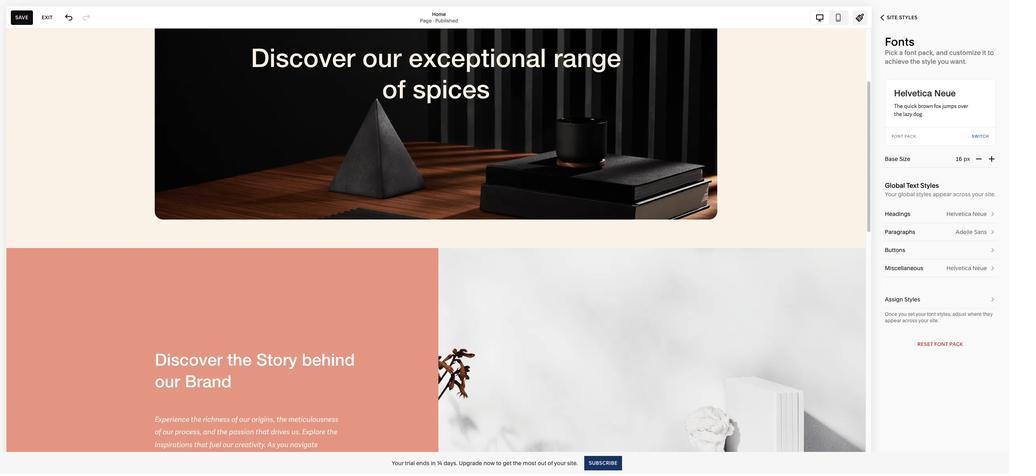 Task type: locate. For each thing, give the bounding box(es) containing it.
your up reset
[[919, 318, 929, 324]]

1 horizontal spatial you
[[938, 57, 949, 66]]

switch button
[[972, 128, 990, 146]]

lazy
[[904, 111, 913, 118]]

1 vertical spatial helvetica
[[947, 211, 972, 218]]

font pack
[[892, 134, 917, 139]]

1 vertical spatial pack
[[950, 342, 964, 348]]

over
[[958, 103, 969, 110]]

0 horizontal spatial font
[[905, 49, 917, 57]]

adelle
[[956, 229, 973, 236]]

achieve
[[885, 57, 909, 66]]

site. inside once you set your font styles, adjust where they appear across your site.
[[930, 318, 939, 324]]

trial
[[405, 460, 415, 467]]

1 horizontal spatial font
[[927, 312, 936, 318]]

your
[[972, 191, 984, 198], [916, 312, 926, 318], [919, 318, 929, 324], [554, 460, 566, 467]]

0 vertical spatial font
[[905, 49, 917, 57]]

2 vertical spatial helvetica neue
[[947, 265, 987, 272]]

you down and
[[938, 57, 949, 66]]

None text field
[[956, 155, 964, 164]]

1 vertical spatial you
[[899, 312, 907, 318]]

styles for site styles
[[900, 14, 918, 21]]

helvetica down adelle
[[947, 265, 972, 272]]

text
[[907, 182, 919, 190]]

styles up styles
[[921, 182, 939, 190]]

1 vertical spatial font
[[935, 342, 949, 348]]

font
[[905, 49, 917, 57], [927, 312, 936, 318]]

1 horizontal spatial to
[[988, 49, 995, 57]]

helvetica neue up brown
[[895, 88, 956, 99]]

1 vertical spatial neue
[[973, 211, 987, 218]]

site. inside global text styles your global styles appear across your site.
[[985, 191, 996, 198]]

0 vertical spatial the
[[911, 57, 921, 66]]

fox
[[935, 103, 942, 110]]

pack
[[905, 134, 917, 139], [950, 342, 964, 348]]

assign
[[885, 296, 903, 304]]

global
[[899, 191, 915, 198]]

across
[[954, 191, 971, 198], [903, 318, 918, 324]]

1 horizontal spatial font
[[935, 342, 949, 348]]

2 vertical spatial the
[[513, 460, 522, 467]]

1 horizontal spatial appear
[[933, 191, 952, 198]]

1 horizontal spatial the
[[895, 111, 902, 118]]

1 horizontal spatial across
[[954, 191, 971, 198]]

helvetica neue
[[895, 88, 956, 99], [947, 211, 987, 218], [947, 265, 987, 272]]

1 vertical spatial to
[[496, 460, 502, 467]]

helvetica up adelle
[[947, 211, 972, 218]]

1 vertical spatial site.
[[930, 318, 939, 324]]

1 vertical spatial font
[[927, 312, 936, 318]]

1 vertical spatial your
[[392, 460, 404, 467]]

your up sans
[[972, 191, 984, 198]]

your left trial
[[392, 460, 404, 467]]

to left get at the bottom
[[496, 460, 502, 467]]

adjust
[[953, 312, 967, 318]]

1 horizontal spatial site.
[[930, 318, 939, 324]]

appear inside once you set your font styles, adjust where they appear across your site.
[[885, 318, 902, 324]]

0 vertical spatial helvetica neue
[[895, 88, 956, 99]]

0 horizontal spatial to
[[496, 460, 502, 467]]

font up base size
[[892, 134, 904, 139]]

across down px
[[954, 191, 971, 198]]

styles inside global text styles your global styles appear across your site.
[[921, 182, 939, 190]]

2 vertical spatial helvetica
[[947, 265, 972, 272]]

quick
[[905, 103, 917, 110]]

site.
[[985, 191, 996, 198], [930, 318, 939, 324], [567, 460, 578, 467]]

out
[[538, 460, 547, 467]]

headings
[[885, 211, 911, 218]]

across down set
[[903, 318, 918, 324]]

global
[[885, 182, 906, 190]]

pack,
[[919, 49, 935, 57]]

neue
[[935, 88, 956, 99], [973, 211, 987, 218], [973, 265, 987, 272]]

ends
[[416, 460, 430, 467]]

site. down styles,
[[930, 318, 939, 324]]

page
[[420, 17, 432, 24]]

0 horizontal spatial pack
[[905, 134, 917, 139]]

0 horizontal spatial site.
[[567, 460, 578, 467]]

0 vertical spatial styles
[[900, 14, 918, 21]]

your inside global text styles your global styles appear across your site.
[[885, 191, 897, 198]]

save
[[15, 14, 28, 20]]

helvetica up quick
[[895, 88, 932, 99]]

your down global
[[885, 191, 897, 198]]

most
[[523, 460, 537, 467]]

0 vertical spatial to
[[988, 49, 995, 57]]

1 horizontal spatial pack
[[950, 342, 964, 348]]

1 horizontal spatial your
[[885, 191, 897, 198]]

helvetica neue down adelle
[[947, 265, 987, 272]]

the down the the
[[895, 111, 902, 118]]

0 horizontal spatial the
[[513, 460, 522, 467]]

0 horizontal spatial your
[[392, 460, 404, 467]]

the
[[895, 103, 903, 110]]

0 vertical spatial appear
[[933, 191, 952, 198]]

neue down sans
[[973, 265, 987, 272]]

tab list
[[811, 11, 848, 24]]

you
[[938, 57, 949, 66], [899, 312, 907, 318]]

0 horizontal spatial you
[[899, 312, 907, 318]]

font
[[892, 134, 904, 139], [935, 342, 949, 348]]

your trial ends in 14 days. upgrade now to get the most out of your site.
[[392, 460, 578, 467]]

1 vertical spatial helvetica neue
[[947, 211, 987, 218]]

neue for headings
[[973, 211, 987, 218]]

subscribe button
[[585, 457, 622, 471]]

2 horizontal spatial the
[[911, 57, 921, 66]]

jumps
[[943, 103, 957, 110]]

font left styles,
[[927, 312, 936, 318]]

0 vertical spatial your
[[885, 191, 897, 198]]

1 vertical spatial across
[[903, 318, 918, 324]]

pack down lazy at the right top of page
[[905, 134, 917, 139]]

neue up sans
[[973, 211, 987, 218]]

the for fonts
[[911, 57, 921, 66]]

the
[[911, 57, 921, 66], [895, 111, 902, 118], [513, 460, 522, 467]]

styles inside button
[[900, 14, 918, 21]]

to right it in the right top of the page
[[988, 49, 995, 57]]

reset
[[918, 342, 934, 348]]

once
[[885, 312, 898, 318]]

2 vertical spatial neue
[[973, 265, 987, 272]]

to
[[988, 49, 995, 57], [496, 460, 502, 467]]

fonts pick a font pack, and customize it to achieve the style you want.
[[885, 35, 995, 66]]

1 vertical spatial styles
[[921, 182, 939, 190]]

styles for assign styles
[[905, 296, 921, 304]]

styles up set
[[905, 296, 921, 304]]

2 horizontal spatial site.
[[985, 191, 996, 198]]

0 horizontal spatial across
[[903, 318, 918, 324]]

styles
[[917, 191, 932, 198]]

pack down adjust
[[950, 342, 964, 348]]

to inside fonts pick a font pack, and customize it to achieve the style you want.
[[988, 49, 995, 57]]

neue for miscellaneous
[[973, 265, 987, 272]]

the inside fonts pick a font pack, and customize it to achieve the style you want.
[[911, 57, 921, 66]]

published
[[435, 17, 458, 24]]

14
[[437, 460, 442, 467]]

you left set
[[899, 312, 907, 318]]

0 vertical spatial site.
[[985, 191, 996, 198]]

assign styles
[[885, 296, 921, 304]]

0 vertical spatial you
[[938, 57, 949, 66]]

styles
[[900, 14, 918, 21], [921, 182, 939, 190], [905, 296, 921, 304]]

2 vertical spatial styles
[[905, 296, 921, 304]]

1 vertical spatial appear
[[885, 318, 902, 324]]

0 horizontal spatial appear
[[885, 318, 902, 324]]

1 vertical spatial the
[[895, 111, 902, 118]]

reset font pack
[[918, 342, 964, 348]]

appear right styles
[[933, 191, 952, 198]]

of
[[548, 460, 553, 467]]

to for your
[[496, 460, 502, 467]]

font right reset
[[935, 342, 949, 348]]

appear down once
[[885, 318, 902, 324]]

helvetica neue up adelle
[[947, 211, 987, 218]]

adelle sans
[[956, 229, 987, 236]]

exit
[[42, 14, 53, 20]]

brown
[[919, 103, 934, 110]]

set
[[908, 312, 915, 318]]

the right get at the bottom
[[513, 460, 522, 467]]

0 vertical spatial across
[[954, 191, 971, 198]]

exit button
[[37, 10, 57, 25]]

site. right of
[[567, 460, 578, 467]]

helvetica
[[895, 88, 932, 99], [947, 211, 972, 218], [947, 265, 972, 272]]

your
[[885, 191, 897, 198], [392, 460, 404, 467]]

site. up sans
[[985, 191, 996, 198]]

neue up jumps
[[935, 88, 956, 99]]

0 vertical spatial font
[[892, 134, 904, 139]]

·
[[433, 17, 434, 24]]

font right a
[[905, 49, 917, 57]]

0 vertical spatial helvetica
[[895, 88, 932, 99]]

styles right site at the top right of page
[[900, 14, 918, 21]]

appear
[[933, 191, 952, 198], [885, 318, 902, 324]]

the left style
[[911, 57, 921, 66]]



Task type: vqa. For each thing, say whether or not it's contained in the screenshot.
Letter Spacing TEXT BOX
no



Task type: describe. For each thing, give the bounding box(es) containing it.
a
[[900, 49, 903, 57]]

style
[[922, 57, 937, 66]]

home
[[432, 11, 446, 17]]

buttons
[[885, 247, 906, 254]]

you inside fonts pick a font pack, and customize it to achieve the style you want.
[[938, 57, 949, 66]]

and
[[937, 49, 948, 57]]

global text styles your global styles appear across your site.
[[885, 182, 996, 198]]

miscellaneous
[[885, 265, 924, 272]]

they
[[983, 312, 993, 318]]

reset font pack button
[[918, 338, 964, 352]]

paragraphs
[[885, 229, 916, 236]]

site styles button
[[872, 9, 927, 27]]

fonts
[[885, 35, 915, 49]]

0 vertical spatial neue
[[935, 88, 956, 99]]

helvetica for headings
[[947, 211, 972, 218]]

your right of
[[554, 460, 566, 467]]

your right set
[[916, 312, 926, 318]]

upgrade
[[459, 460, 482, 467]]

0 vertical spatial pack
[[905, 134, 917, 139]]

across inside once you set your font styles, adjust where they appear across your site.
[[903, 318, 918, 324]]

save button
[[11, 10, 33, 25]]

pack inside reset font pack button
[[950, 342, 964, 348]]

site styles
[[887, 14, 918, 21]]

in
[[431, 460, 436, 467]]

subscribe
[[589, 461, 618, 467]]

sans
[[975, 229, 987, 236]]

helvetica for miscellaneous
[[947, 265, 972, 272]]

px
[[964, 156, 971, 163]]

you inside once you set your font styles, adjust where they appear across your site.
[[899, 312, 907, 318]]

once you set your font styles, adjust where they appear across your site.
[[885, 312, 993, 324]]

across inside global text styles your global styles appear across your site.
[[954, 191, 971, 198]]

font inside once you set your font styles, adjust where they appear across your site.
[[927, 312, 936, 318]]

dog.
[[914, 111, 924, 118]]

pick
[[885, 49, 898, 57]]

helvetica neue for miscellaneous
[[947, 265, 987, 272]]

appear inside global text styles your global styles appear across your site.
[[933, 191, 952, 198]]

font inside fonts pick a font pack, and customize it to achieve the style you want.
[[905, 49, 917, 57]]

switch
[[972, 134, 990, 139]]

helvetica neue for headings
[[947, 211, 987, 218]]

customize
[[950, 49, 981, 57]]

site
[[887, 14, 898, 21]]

the quick brown fox jumps over the lazy dog.
[[895, 103, 969, 118]]

base size
[[885, 156, 911, 163]]

to for fonts
[[988, 49, 995, 57]]

want.
[[951, 57, 967, 66]]

the inside the quick brown fox jumps over the lazy dog.
[[895, 111, 902, 118]]

days.
[[444, 460, 458, 467]]

get
[[503, 460, 512, 467]]

size
[[900, 156, 911, 163]]

where
[[968, 312, 982, 318]]

2 vertical spatial site.
[[567, 460, 578, 467]]

0 horizontal spatial font
[[892, 134, 904, 139]]

base
[[885, 156, 899, 163]]

font inside button
[[935, 342, 949, 348]]

it
[[983, 49, 987, 57]]

now
[[484, 460, 495, 467]]

home page · published
[[420, 11, 458, 24]]

the for your
[[513, 460, 522, 467]]

your inside global text styles your global styles appear across your site.
[[972, 191, 984, 198]]

styles,
[[938, 312, 952, 318]]



